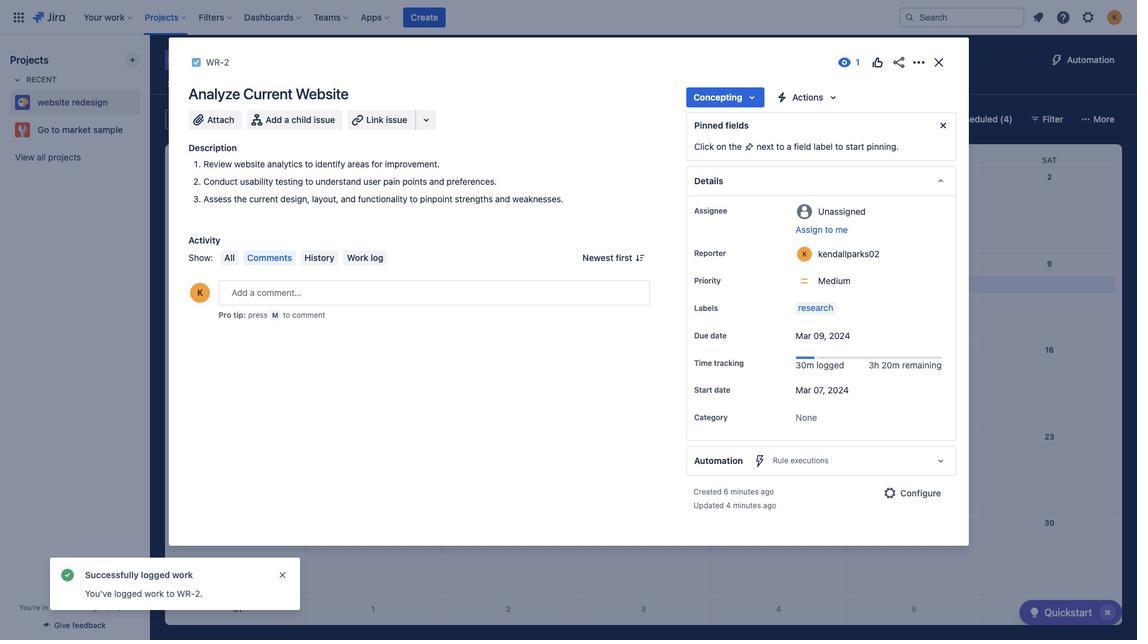 Task type: locate. For each thing, give the bounding box(es) containing it.
mar left 09,
[[796, 331, 811, 341]]

website down recent
[[38, 97, 70, 108]]

click on the
[[694, 141, 744, 152]]

1 horizontal spatial wr-
[[206, 57, 224, 68]]

automation inside automation element
[[694, 456, 743, 467]]

the down 25 link
[[234, 194, 247, 204]]

automation element
[[686, 447, 956, 477]]

mar
[[796, 331, 811, 341], [796, 385, 811, 396]]

21
[[775, 432, 783, 442]]

1 horizontal spatial website
[[826, 279, 859, 290]]

1 horizontal spatial automation
[[1067, 54, 1114, 65]]

analyze current website inside dialog
[[188, 85, 349, 103]]

3h 20m remaining
[[869, 360, 942, 371]]

0 horizontal spatial a
[[50, 604, 54, 612]]

next month image
[[805, 112, 820, 127]]

0 vertical spatial analyze
[[188, 85, 240, 103]]

actions button
[[770, 88, 846, 108]]

0 vertical spatial logged
[[816, 360, 844, 371]]

2
[[224, 57, 229, 68], [1047, 173, 1052, 182], [506, 605, 511, 615]]

25 link
[[228, 168, 248, 188]]

website down kendallparks02 at the right top of page
[[826, 279, 859, 290]]

to right go
[[51, 124, 60, 135]]

1 vertical spatial a
[[787, 141, 791, 152]]

website inside 'button'
[[826, 279, 859, 290]]

date left due date pin to top. only you can see pinned fields. icon
[[710, 331, 727, 341]]

automation up created
[[694, 456, 743, 467]]

17 cell
[[170, 427, 305, 513]]

conduct usability testing to understand user pain points and preferences.
[[203, 176, 497, 187]]

m
[[272, 311, 278, 319]]

6 for the topmost '6' link
[[641, 259, 646, 269]]

fri link
[[906, 144, 922, 167]]

1 horizontal spatial 3 link
[[633, 600, 654, 620]]

updated
[[694, 502, 724, 511]]

automation
[[1067, 54, 1114, 65], [694, 456, 743, 467]]

copy link to issue image
[[227, 57, 237, 67]]

pinpoint
[[420, 194, 452, 204]]

pro
[[218, 311, 231, 320]]

12 cell
[[441, 341, 576, 427]]

3h
[[869, 360, 879, 371]]

issue right the link
[[386, 114, 407, 125]]

log
[[371, 252, 383, 263]]

analyze current website row
[[170, 254, 1117, 341]]

3 down 30 row
[[641, 605, 646, 615]]

menu bar containing all
[[218, 251, 390, 266]]

4 inside the analyze current website row
[[370, 259, 375, 269]]

1 horizontal spatial 6
[[724, 488, 729, 497]]

1 mar from the top
[[796, 331, 811, 341]]

row
[[170, 144, 1117, 167], [170, 168, 1117, 254], [170, 427, 1117, 513], [170, 600, 1117, 641]]

0 vertical spatial 3 link
[[228, 254, 248, 274]]

and down conduct usability testing to understand user pain points and preferences.
[[341, 194, 356, 204]]

pinned fields
[[694, 120, 749, 131]]

identify
[[315, 159, 345, 169]]

work log button
[[343, 251, 387, 266]]

2 horizontal spatial 2
[[1047, 173, 1052, 182]]

next to a field label to start pinning.
[[754, 141, 899, 152]]

redesign up go to market sample
[[72, 97, 108, 108]]

0 vertical spatial the
[[729, 141, 742, 152]]

16 row
[[170, 341, 1117, 427]]

30m logged
[[796, 360, 844, 371]]

1 vertical spatial analyze current website
[[757, 279, 859, 290]]

1 vertical spatial 2 link
[[498, 600, 518, 620]]

date right start
[[714, 386, 730, 395]]

a right in
[[50, 604, 54, 612]]

weaknesses.
[[512, 194, 563, 204]]

6 right first
[[641, 259, 646, 269]]

3 right the all
[[235, 259, 240, 269]]

menu bar
[[218, 251, 390, 266]]

create banner
[[0, 0, 1137, 35]]

30m
[[796, 360, 814, 371]]

2024 for mar 09, 2024
[[829, 331, 850, 341]]

minutes right created
[[731, 488, 759, 497]]

logged inside analyze current website dialog
[[816, 360, 844, 371]]

analyze current website
[[188, 85, 349, 103], [757, 279, 859, 290]]

0 horizontal spatial analyze current website
[[188, 85, 349, 103]]

9 link
[[1040, 254, 1060, 274]]

0 vertical spatial current
[[243, 85, 293, 103]]

details
[[694, 176, 723, 186]]

date for mar 09, 2024
[[710, 331, 727, 341]]

wr-2
[[206, 57, 229, 68]]

0 vertical spatial 4
[[370, 259, 375, 269]]

managed
[[75, 604, 106, 612]]

3 link right show:
[[228, 254, 248, 274]]

row containing 21
[[170, 427, 1117, 513]]

link web pages and more image
[[419, 113, 434, 128]]

6 link left dismiss quickstart image
[[1040, 600, 1060, 620]]

website redesign up market
[[38, 97, 108, 108]]

current up 'add'
[[243, 85, 293, 103]]

0 horizontal spatial issue
[[314, 114, 335, 125]]

the
[[729, 141, 742, 152], [234, 194, 247, 204]]

march 2024
[[720, 114, 772, 124]]

0 horizontal spatial 2 link
[[498, 600, 518, 620]]

0 vertical spatial wr-
[[206, 57, 224, 68]]

analyze up "search calendar" text box
[[188, 85, 240, 103]]

wr- left copy link to issue icon
[[206, 57, 224, 68]]

1 vertical spatial 3
[[641, 605, 646, 615]]

0 horizontal spatial analyze
[[188, 85, 240, 103]]

all button
[[221, 251, 239, 266]]

give feedback button
[[37, 616, 113, 636]]

to left start
[[835, 141, 843, 152]]

issue right the child
[[314, 114, 335, 125]]

0 horizontal spatial the
[[234, 194, 247, 204]]

a for next to a field label to start pinning.
[[787, 141, 791, 152]]

tab list
[[158, 73, 835, 95]]

analyze right priority pin to top. only you can see pinned fields. image
[[757, 279, 790, 290]]

create
[[411, 12, 438, 22]]

to up thu at right top
[[776, 141, 784, 152]]

26
[[368, 173, 378, 182]]

kendallparks02
[[818, 248, 880, 259]]

1 vertical spatial ago
[[763, 502, 776, 511]]

reporter pin to top. only you can see pinned fields. image
[[728, 249, 739, 259]]

a left field
[[787, 141, 791, 152]]

sat
[[1042, 156, 1057, 165]]

0 horizontal spatial 4 link
[[363, 254, 383, 274]]

2 horizontal spatial 6
[[1047, 605, 1052, 615]]

thu link
[[768, 144, 789, 167]]

1 horizontal spatial work
[[172, 570, 193, 581]]

2 horizontal spatial a
[[787, 141, 791, 152]]

0 horizontal spatial 4
[[370, 259, 375, 269]]

user
[[363, 176, 381, 187]]

1 vertical spatial automation
[[694, 456, 743, 467]]

0 horizontal spatial current
[[243, 85, 293, 103]]

concepting
[[694, 92, 742, 103]]

to right m
[[283, 311, 290, 320]]

assess
[[203, 194, 232, 204]]

0 vertical spatial website
[[296, 85, 349, 103]]

issue inside add a child issue button
[[314, 114, 335, 125]]

1 horizontal spatial 2
[[506, 605, 511, 615]]

1 horizontal spatial and
[[429, 176, 444, 187]]

0 vertical spatial 2024
[[749, 114, 772, 124]]

1 row from the top
[[170, 144, 1117, 167]]

1 vertical spatial wr-
[[177, 589, 195, 599]]

19 cell
[[441, 427, 576, 513]]

redesign right copy link to issue icon
[[245, 51, 303, 69]]

wr-2 link
[[206, 55, 229, 70]]

2024 right fields
[[749, 114, 772, 124]]

1 vertical spatial website
[[826, 279, 859, 290]]

1 horizontal spatial analyze
[[757, 279, 790, 290]]

6 link right first
[[633, 254, 654, 274]]

to left me
[[825, 224, 833, 235]]

1 vertical spatial 2024
[[829, 331, 850, 341]]

2 issue from the left
[[386, 114, 407, 125]]

and up pinpoint
[[429, 176, 444, 187]]

2 vertical spatial 6
[[1047, 605, 1052, 615]]

analyze current website up research
[[757, 279, 859, 290]]

newest
[[582, 252, 613, 263]]

website redesign up board
[[190, 51, 303, 69]]

0 horizontal spatial 3
[[235, 259, 240, 269]]

first
[[616, 252, 632, 263]]

in
[[42, 604, 48, 612]]

project settings link
[[757, 73, 827, 95]]

website inside dialog
[[296, 85, 349, 103]]

1 horizontal spatial a
[[284, 114, 289, 125]]

column header
[[441, 144, 576, 167]]

16 link
[[1040, 341, 1060, 361]]

0 horizontal spatial website
[[296, 85, 349, 103]]

analyze current website dialog
[[168, 38, 969, 547]]

0 vertical spatial redesign
[[245, 51, 303, 69]]

1 vertical spatial current
[[792, 279, 823, 290]]

1 horizontal spatial issue
[[386, 114, 407, 125]]

3 link down 30 row
[[633, 600, 654, 620]]

logged right 30m
[[816, 360, 844, 371]]

1 vertical spatial 4
[[726, 502, 731, 511]]

dismiss quickstart image
[[1098, 603, 1118, 623]]

0 vertical spatial 3
[[235, 259, 240, 269]]

click
[[694, 141, 714, 152]]

assign to me
[[796, 224, 848, 235]]

2024 right 09,
[[829, 331, 850, 341]]

logged up the project
[[114, 589, 142, 599]]

3 row from the top
[[170, 427, 1117, 513]]

automation right automation icon
[[1067, 54, 1114, 65]]

you've logged work to wr-2.
[[85, 589, 202, 599]]

1 vertical spatial analyze
[[757, 279, 790, 290]]

assess the current design, layout, and functionality to pinpoint strengths and weaknesses.
[[203, 194, 563, 204]]

6 inside the analyze current website row
[[641, 259, 646, 269]]

assign to me button
[[796, 224, 943, 236]]

0 vertical spatial analyze current website
[[188, 85, 349, 103]]

website up 25
[[234, 159, 265, 169]]

and right strengths
[[495, 194, 510, 204]]

1 horizontal spatial 3
[[641, 605, 646, 615]]

1 horizontal spatial the
[[729, 141, 742, 152]]

1 vertical spatial 4 link
[[769, 600, 789, 620]]

2 vertical spatial a
[[50, 604, 54, 612]]

previous month image
[[780, 112, 795, 127]]

1 vertical spatial date
[[714, 386, 730, 395]]

website
[[296, 85, 349, 103], [826, 279, 859, 290]]

ago
[[761, 488, 774, 497], [763, 502, 776, 511]]

the right on
[[729, 141, 742, 152]]

wr- down the successfully logged work
[[177, 589, 195, 599]]

march
[[720, 114, 747, 124]]

for
[[371, 159, 383, 169]]

mon link
[[361, 144, 385, 167]]

3 link inside the analyze current website row
[[228, 254, 248, 274]]

0 vertical spatial automation
[[1067, 54, 1114, 65]]

6 right created
[[724, 488, 729, 497]]

1
[[371, 605, 375, 615]]

mar left the 07,
[[796, 385, 811, 396]]

due date pin to top. only you can see pinned fields. image
[[729, 331, 739, 341]]

6 for right '6' link
[[1047, 605, 1052, 615]]

points
[[402, 176, 427, 187]]

1 vertical spatial the
[[234, 194, 247, 204]]

add a child issue button
[[247, 110, 343, 130]]

0 vertical spatial website redesign
[[190, 51, 303, 69]]

1 horizontal spatial redesign
[[245, 51, 303, 69]]

conduct
[[203, 176, 238, 187]]

2 vertical spatial website
[[234, 159, 265, 169]]

0 horizontal spatial 6 link
[[633, 254, 654, 274]]

jira image
[[33, 10, 65, 25], [33, 10, 65, 25]]

0 vertical spatial 2 link
[[1040, 168, 1060, 188]]

0 vertical spatial work
[[172, 570, 193, 581]]

sun
[[229, 156, 246, 165]]

1 horizontal spatial analyze current website
[[757, 279, 859, 290]]

30
[[1045, 519, 1054, 528]]

0 vertical spatial mar
[[796, 331, 811, 341]]

check image
[[1027, 606, 1042, 621]]

1 vertical spatial work
[[144, 589, 164, 599]]

1 horizontal spatial 4 link
[[769, 600, 789, 620]]

collapse recent projects image
[[10, 73, 25, 88]]

2 vertical spatial 2024
[[828, 385, 849, 396]]

research link
[[796, 303, 836, 315]]

2 row from the top
[[170, 168, 1117, 254]]

11 cell
[[305, 341, 441, 427]]

0 vertical spatial a
[[284, 114, 289, 125]]

1 vertical spatial website
[[38, 97, 70, 108]]

logged for you've
[[114, 589, 142, 599]]

1 vertical spatial website redesign
[[38, 97, 108, 108]]

0 horizontal spatial work
[[144, 589, 164, 599]]

2 vertical spatial 2
[[506, 605, 511, 615]]

minutes right updated on the bottom right
[[733, 502, 761, 511]]

0 vertical spatial date
[[710, 331, 727, 341]]

tab list containing calendar
[[158, 73, 835, 95]]

Add a comment… field
[[218, 281, 650, 306]]

1 vertical spatial 6
[[724, 488, 729, 497]]

issue inside link issue button
[[386, 114, 407, 125]]

you're
[[19, 604, 40, 612]]

1 vertical spatial 2
[[1047, 173, 1052, 182]]

rule
[[773, 457, 788, 466]]

website up board
[[190, 51, 242, 69]]

2024 for mar 07, 2024
[[828, 385, 849, 396]]

1 link
[[363, 600, 383, 620]]

1 vertical spatial logged
[[141, 570, 170, 581]]

4 row from the top
[[170, 600, 1117, 641]]

2 mar from the top
[[796, 385, 811, 396]]

1 vertical spatial 6 link
[[1040, 600, 1060, 620]]

Search field
[[899, 7, 1024, 27]]

work up you've logged work to wr-2.
[[172, 570, 193, 581]]

fri
[[908, 156, 920, 165]]

website up add people icon
[[296, 85, 349, 103]]

6 inside row
[[1047, 605, 1052, 615]]

16
[[1045, 346, 1054, 355]]

0 horizontal spatial 3 link
[[228, 254, 248, 274]]

1 horizontal spatial 4
[[726, 502, 731, 511]]

current up research
[[792, 279, 823, 290]]

label
[[814, 141, 833, 152]]

Search calendar text field
[[166, 111, 261, 128]]

tracking
[[714, 359, 744, 368]]

0 horizontal spatial wr-
[[177, 589, 195, 599]]

a right 'add'
[[284, 114, 289, 125]]

2 vertical spatial 4
[[776, 605, 781, 615]]

1 horizontal spatial current
[[792, 279, 823, 290]]

1 horizontal spatial 6 link
[[1040, 600, 1060, 620]]

a for you're in a team-managed project
[[50, 604, 54, 612]]

26 link
[[363, 168, 383, 188]]

6 right check image
[[1047, 605, 1052, 615]]

2024 right the 07,
[[828, 385, 849, 396]]

website redesign
[[190, 51, 303, 69], [38, 97, 108, 108]]

executions
[[790, 457, 829, 466]]

0 horizontal spatial 2
[[224, 57, 229, 68]]

0 vertical spatial 6
[[641, 259, 646, 269]]

analyze current website link
[[713, 276, 1116, 294]]

3 inside the analyze current website row
[[235, 259, 240, 269]]

1 issue from the left
[[314, 114, 335, 125]]

0 horizontal spatial redesign
[[72, 97, 108, 108]]

mar for mar 07, 2024
[[796, 385, 811, 396]]

review
[[203, 159, 232, 169]]

22 link
[[904, 427, 924, 447]]

logged up you've logged work to wr-2.
[[141, 570, 170, 581]]

2 vertical spatial logged
[[114, 589, 142, 599]]

work down the successfully logged work
[[144, 589, 164, 599]]

row containing 25
[[170, 168, 1117, 254]]

2 inside analyze current website dialog
[[224, 57, 229, 68]]

6 link
[[633, 254, 654, 274], [1040, 600, 1060, 620]]

analyze current website up 'add'
[[188, 85, 349, 103]]

0 horizontal spatial 6
[[641, 259, 646, 269]]

3
[[235, 259, 240, 269], [641, 605, 646, 615]]

attach button
[[188, 110, 242, 130]]

tip:
[[233, 311, 246, 320]]



Task type: describe. For each thing, give the bounding box(es) containing it.
work for successfully logged work
[[172, 570, 193, 581]]

1 horizontal spatial 2 link
[[1040, 168, 1060, 188]]

actions
[[792, 92, 823, 103]]

research
[[798, 303, 833, 313]]

analyze current website grid
[[170, 144, 1117, 641]]

labels
[[694, 304, 718, 313]]

09,
[[814, 331, 827, 341]]

0 vertical spatial ago
[[761, 488, 774, 497]]

areas
[[347, 159, 369, 169]]

to left identify
[[305, 159, 313, 169]]

strengths
[[455, 194, 493, 204]]

3 inside row
[[641, 605, 646, 615]]

task image
[[191, 58, 201, 68]]

summary link
[[165, 73, 209, 95]]

sat link
[[1040, 144, 1059, 167]]

work for you've logged work to wr-2.
[[144, 589, 164, 599]]

hide message image
[[935, 118, 950, 133]]

layout,
[[312, 194, 338, 204]]

analyze current website inside 'button'
[[757, 279, 859, 290]]

view all projects link
[[10, 146, 140, 169]]

0 vertical spatial 6 link
[[633, 254, 654, 274]]

calendar
[[291, 78, 328, 89]]

give
[[54, 621, 70, 631]]

success image
[[60, 568, 75, 583]]

priority pin to top. only you can see pinned fields. image
[[723, 276, 733, 286]]

6 inside the created 6 minutes ago updated 4 minutes ago
[[724, 488, 729, 497]]

start
[[694, 386, 712, 395]]

18 cell
[[305, 427, 441, 513]]

project
[[107, 604, 131, 612]]

add people image
[[321, 112, 336, 127]]

description
[[188, 143, 237, 153]]

reporter
[[694, 249, 726, 258]]

1 vertical spatial minutes
[[733, 502, 761, 511]]

design,
[[280, 194, 310, 204]]

0 vertical spatial website
[[190, 51, 242, 69]]

logged for 30m
[[816, 360, 844, 371]]

2 for the left 2 link
[[506, 605, 511, 615]]

summary
[[168, 78, 207, 89]]

10 cell
[[170, 341, 305, 427]]

to right "testing" on the top left
[[305, 176, 313, 187]]

successfully logged work
[[85, 570, 193, 581]]

time
[[694, 359, 712, 368]]

preferences.
[[447, 176, 497, 187]]

25
[[233, 173, 242, 182]]

search image
[[904, 12, 914, 22]]

due date
[[694, 331, 727, 341]]

0 vertical spatial minutes
[[731, 488, 759, 497]]

testing
[[275, 176, 303, 187]]

child
[[292, 114, 311, 125]]

assignee
[[694, 206, 727, 216]]

automation image
[[1050, 53, 1065, 68]]

due
[[694, 331, 708, 341]]

0 vertical spatial 4 link
[[363, 254, 383, 274]]

a inside button
[[284, 114, 289, 125]]

link issue
[[366, 114, 407, 125]]

analyze inside analyze current website dialog
[[188, 85, 240, 103]]

mar for mar 09, 2024
[[796, 331, 811, 341]]

on
[[716, 141, 726, 152]]

website redesign link
[[10, 90, 135, 115]]

wr- inside analyze current website dialog
[[206, 57, 224, 68]]

0 horizontal spatial website redesign
[[38, 97, 108, 108]]

attach
[[207, 114, 234, 125]]

assign
[[796, 224, 823, 235]]

view
[[15, 152, 34, 163]]

board
[[222, 78, 246, 89]]

menu bar inside analyze current website dialog
[[218, 251, 390, 266]]

you've
[[85, 589, 112, 599]]

vote options: no one has voted for this issue yet. image
[[870, 55, 885, 70]]

settings
[[791, 78, 825, 89]]

review website analytics to identify areas for improvement.
[[203, 159, 440, 169]]

to left 2.
[[166, 589, 174, 599]]

website inside dialog
[[234, 159, 265, 169]]

thu
[[771, 156, 787, 165]]

current inside analyze current website dialog
[[243, 85, 293, 103]]

1 vertical spatial 3 link
[[633, 600, 654, 620]]

row containing sun
[[170, 144, 1117, 167]]

link issue button
[[348, 110, 416, 130]]

team-
[[56, 604, 75, 612]]

created
[[694, 488, 722, 497]]

remaining
[[902, 360, 942, 371]]

0 horizontal spatial and
[[341, 194, 356, 204]]

medium
[[818, 276, 851, 286]]

quickstart
[[1044, 608, 1092, 619]]

2 horizontal spatial 4
[[776, 605, 781, 615]]

history
[[305, 252, 334, 263]]

none
[[796, 413, 817, 423]]

time tracking pin to top. only you can see pinned fields. image
[[746, 359, 756, 369]]

pinned
[[694, 120, 723, 131]]

details element
[[686, 166, 956, 196]]

analytics
[[267, 159, 303, 169]]

2.
[[195, 589, 202, 599]]

4 inside the created 6 minutes ago updated 4 minutes ago
[[726, 502, 731, 511]]

actions image
[[911, 55, 926, 70]]

add
[[266, 114, 282, 125]]

you're in a team-managed project
[[19, 604, 131, 612]]

next
[[757, 141, 774, 152]]

pro tip: press m to comment
[[218, 311, 325, 320]]

go to market sample link
[[10, 118, 135, 143]]

logged for successfully
[[141, 570, 170, 581]]

category
[[694, 413, 728, 423]]

date for mar 07, 2024
[[714, 386, 730, 395]]

create button
[[403, 7, 446, 27]]

understand
[[316, 176, 361, 187]]

to inside button
[[825, 224, 833, 235]]

mon
[[364, 156, 382, 165]]

automation inside automation button
[[1067, 54, 1114, 65]]

created 6 minutes ago updated 4 minutes ago
[[694, 488, 776, 511]]

primary element
[[8, 0, 889, 35]]

current inside analyze current website 'button'
[[792, 279, 823, 290]]

analyze current website button
[[713, 276, 1115, 294]]

start date
[[694, 386, 730, 395]]

priority
[[694, 276, 721, 286]]

configure
[[900, 488, 941, 499]]

close image
[[931, 55, 946, 70]]

23
[[1045, 432, 1054, 442]]

row containing 31
[[170, 600, 1117, 641]]

current
[[249, 194, 278, 204]]

usability
[[240, 176, 273, 187]]

1 horizontal spatial website redesign
[[190, 51, 303, 69]]

31
[[233, 605, 242, 615]]

2 for 2 link to the right
[[1047, 173, 1052, 182]]

all
[[224, 252, 235, 263]]

5 link
[[904, 600, 924, 620]]

dismiss image
[[278, 571, 288, 581]]

2 horizontal spatial and
[[495, 194, 510, 204]]

30 row
[[170, 513, 1117, 600]]

5
[[912, 605, 916, 615]]

more information about this user image
[[797, 247, 812, 262]]

07,
[[814, 385, 825, 396]]

concepting button
[[686, 88, 765, 108]]

to down points
[[410, 194, 418, 204]]

23 link
[[1040, 427, 1060, 447]]

projects
[[48, 152, 81, 163]]

sample
[[93, 124, 123, 135]]

column header inside analyze current website grid
[[441, 144, 576, 167]]

analyze inside analyze current website 'button'
[[757, 279, 790, 290]]



Task type: vqa. For each thing, say whether or not it's contained in the screenshot.
the in
yes



